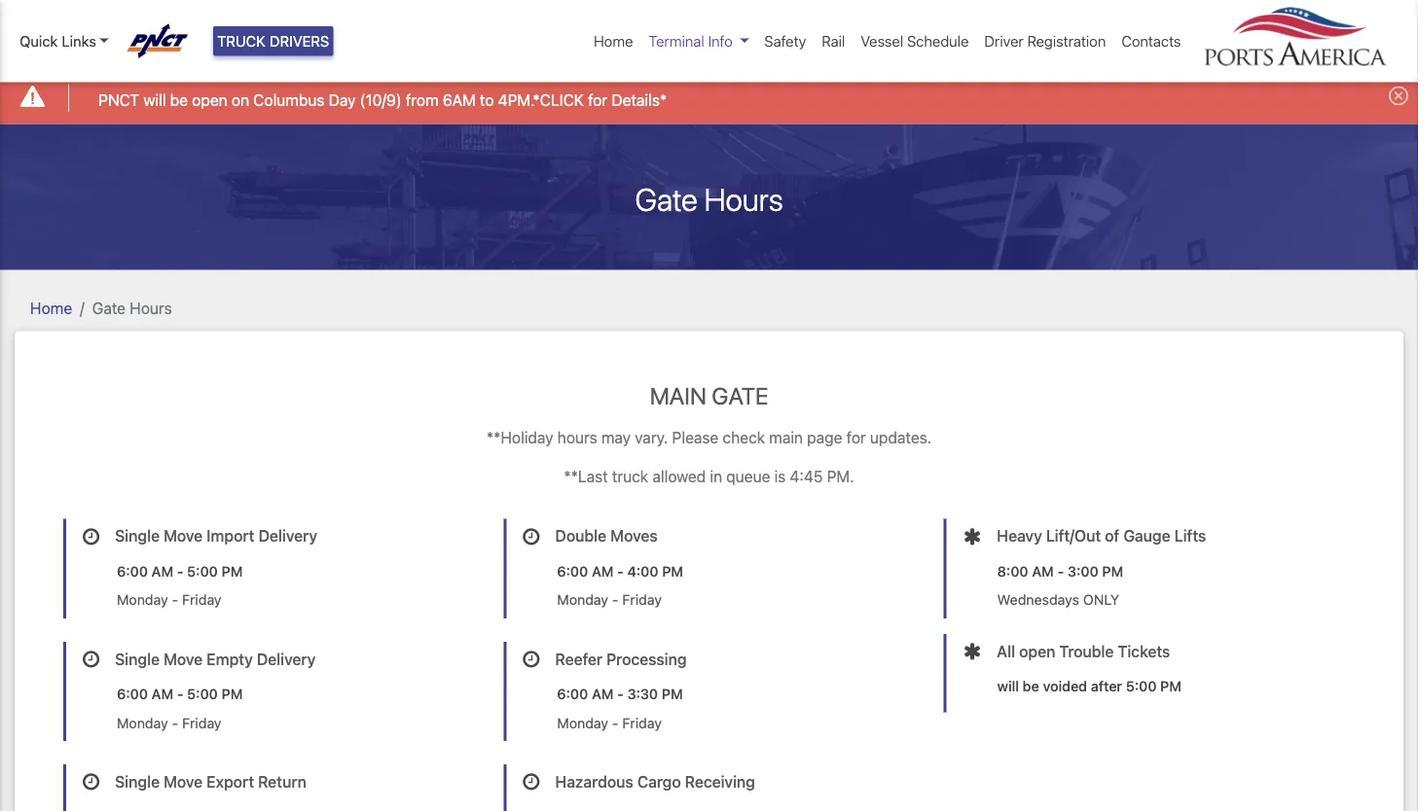 Task type: locate. For each thing, give the bounding box(es) containing it.
1 vertical spatial gate hours
[[92, 299, 172, 317]]

1 single from the top
[[115, 527, 160, 545]]

open right all
[[1019, 642, 1055, 661]]

am for single move import delivery
[[151, 563, 173, 580]]

friday
[[182, 592, 222, 609], [622, 592, 662, 609], [182, 715, 222, 732], [622, 715, 662, 732]]

delivery
[[259, 527, 317, 545], [257, 650, 316, 668]]

am up wednesdays
[[1032, 563, 1054, 580]]

pm right 3:00
[[1102, 563, 1123, 580]]

after
[[1091, 678, 1122, 695]]

0 vertical spatial be
[[170, 91, 188, 109]]

pnct will be open on columbus day (10/9) from 6am to 4pm.*click for details* link
[[98, 88, 667, 112]]

1 horizontal spatial gate
[[635, 181, 698, 218]]

monday for reefer processing
[[557, 715, 608, 732]]

0 vertical spatial 6:00 am - 5:00 pm
[[117, 563, 243, 580]]

6:00 am - 5:00 pm
[[117, 563, 243, 580], [117, 686, 243, 703]]

pnct will be open on columbus day (10/9) from 6am to 4pm.*click for details*
[[98, 91, 667, 109]]

1 vertical spatial single
[[115, 650, 160, 668]]

single left import
[[115, 527, 160, 545]]

4:00
[[627, 563, 659, 580]]

home
[[594, 33, 633, 50], [30, 299, 72, 317]]

main gate
[[650, 382, 768, 409]]

empty
[[207, 650, 253, 668]]

2 vertical spatial single
[[115, 773, 160, 792]]

driver registration
[[984, 33, 1106, 50]]

1 vertical spatial home link
[[30, 299, 72, 317]]

am down single move empty delivery at bottom
[[151, 686, 173, 703]]

close image
[[1389, 86, 1408, 105]]

6:00 down double
[[557, 563, 588, 580]]

1 horizontal spatial will
[[997, 678, 1019, 695]]

8:00 am - 3:00 pm
[[997, 563, 1123, 580]]

monday down 6:00 am - 3:30 pm
[[557, 715, 608, 732]]

pm
[[222, 563, 243, 580], [662, 563, 683, 580], [1102, 563, 1123, 580], [1160, 678, 1182, 695], [222, 686, 243, 703], [662, 686, 683, 703]]

move left import
[[164, 527, 203, 545]]

receiving
[[685, 773, 755, 792]]

- down single move empty delivery at bottom
[[177, 686, 183, 703]]

pm right '4:00'
[[662, 563, 683, 580]]

check
[[723, 428, 765, 447]]

only
[[1083, 592, 1120, 609]]

queue
[[726, 467, 770, 486]]

1 horizontal spatial home
[[594, 33, 633, 50]]

move left export
[[164, 773, 203, 792]]

heavy
[[997, 527, 1042, 545]]

0 horizontal spatial hours
[[130, 299, 172, 317]]

move for import
[[164, 527, 203, 545]]

be right pnct
[[170, 91, 188, 109]]

move
[[164, 527, 203, 545], [164, 650, 203, 668], [164, 773, 203, 792]]

friday for double moves
[[622, 592, 662, 609]]

links
[[62, 33, 96, 50]]

am for reefer processing
[[592, 686, 614, 703]]

be left voided
[[1023, 678, 1039, 695]]

0 horizontal spatial home
[[30, 299, 72, 317]]

1 horizontal spatial for
[[846, 428, 866, 447]]

(10/9)
[[360, 91, 402, 109]]

**last
[[564, 467, 608, 486]]

6:00 for reefer processing
[[557, 686, 588, 703]]

open inside alert
[[192, 91, 227, 109]]

pm down empty
[[222, 686, 243, 703]]

gate
[[635, 181, 698, 218], [92, 299, 126, 317], [712, 382, 768, 409]]

1 horizontal spatial gate hours
[[635, 181, 783, 218]]

friday up single move empty delivery at bottom
[[182, 592, 222, 609]]

will down all
[[997, 678, 1019, 695]]

pm down import
[[222, 563, 243, 580]]

monday down 6:00 am - 4:00 pm
[[557, 592, 608, 609]]

safety
[[764, 33, 806, 50]]

1 6:00 am - 5:00 pm from the top
[[117, 563, 243, 580]]

for
[[588, 91, 608, 109], [846, 428, 866, 447]]

be
[[170, 91, 188, 109], [1023, 678, 1039, 695]]

pm for reefer processing
[[662, 686, 683, 703]]

updates.
[[870, 428, 932, 447]]

single move export return
[[115, 773, 306, 792]]

monday up single move export return
[[117, 715, 168, 732]]

- down single move import delivery
[[177, 563, 183, 580]]

am down reefer processing
[[592, 686, 614, 703]]

0 vertical spatial open
[[192, 91, 227, 109]]

move left empty
[[164, 650, 203, 668]]

-
[[177, 563, 183, 580], [617, 563, 624, 580], [1058, 563, 1064, 580], [172, 592, 178, 609], [612, 592, 619, 609], [177, 686, 183, 703], [617, 686, 624, 703], [172, 715, 178, 732], [612, 715, 619, 732]]

2 6:00 am - 5:00 pm from the top
[[117, 686, 243, 703]]

**holiday hours may vary. please check main page for updates.
[[487, 428, 932, 447]]

2 move from the top
[[164, 650, 203, 668]]

6:00 am - 3:30 pm
[[557, 686, 683, 703]]

- up single move export return
[[172, 715, 178, 732]]

page
[[807, 428, 842, 447]]

0 vertical spatial will
[[143, 91, 166, 109]]

0 vertical spatial home
[[594, 33, 633, 50]]

pm.
[[827, 467, 854, 486]]

6:00 am - 5:00 pm for empty
[[117, 686, 243, 703]]

0 vertical spatial gate
[[635, 181, 698, 218]]

2 single from the top
[[115, 650, 160, 668]]

am down double moves
[[592, 563, 614, 580]]

terminal info link
[[641, 22, 757, 60]]

3 single from the top
[[115, 773, 160, 792]]

6:00 for single move import delivery
[[117, 563, 148, 580]]

2 vertical spatial move
[[164, 773, 203, 792]]

3 move from the top
[[164, 773, 203, 792]]

1 horizontal spatial hours
[[704, 181, 783, 218]]

am for heavy lift/out of gauge lifts
[[1032, 563, 1054, 580]]

0 horizontal spatial open
[[192, 91, 227, 109]]

1 vertical spatial for
[[846, 428, 866, 447]]

2 horizontal spatial gate
[[712, 382, 768, 409]]

monday
[[117, 592, 168, 609], [557, 592, 608, 609], [117, 715, 168, 732], [557, 715, 608, 732]]

friday up single move export return
[[182, 715, 222, 732]]

0 vertical spatial single
[[115, 527, 160, 545]]

terminal info
[[649, 33, 733, 50]]

return
[[258, 773, 306, 792]]

import
[[207, 527, 255, 545]]

0 vertical spatial delivery
[[259, 527, 317, 545]]

- down 6:00 am - 4:00 pm
[[612, 592, 619, 609]]

monday - friday up single move export return
[[117, 715, 222, 732]]

0 vertical spatial hours
[[704, 181, 783, 218]]

1 vertical spatial 6:00 am - 5:00 pm
[[117, 686, 243, 703]]

single left export
[[115, 773, 160, 792]]

0 vertical spatial home link
[[586, 22, 641, 60]]

reefer
[[555, 650, 603, 668]]

monday for single move empty delivery
[[117, 715, 168, 732]]

5:00 right after
[[1126, 678, 1157, 695]]

single for single move export return
[[115, 773, 160, 792]]

pm right the 3:30
[[662, 686, 683, 703]]

wednesdays
[[997, 592, 1079, 609]]

monday - friday for single move empty delivery
[[117, 715, 222, 732]]

open
[[192, 91, 227, 109], [1019, 642, 1055, 661]]

1 move from the top
[[164, 527, 203, 545]]

0 vertical spatial move
[[164, 527, 203, 545]]

1 vertical spatial delivery
[[257, 650, 316, 668]]

single left empty
[[115, 650, 160, 668]]

monday up single move empty delivery at bottom
[[117, 592, 168, 609]]

1 vertical spatial move
[[164, 650, 203, 668]]

delivery right import
[[259, 527, 317, 545]]

0 horizontal spatial will
[[143, 91, 166, 109]]

1 horizontal spatial be
[[1023, 678, 1039, 695]]

info
[[708, 33, 733, 50]]

5:00 down single move import delivery
[[187, 563, 218, 580]]

will right pnct
[[143, 91, 166, 109]]

0 horizontal spatial be
[[170, 91, 188, 109]]

monday - friday up single move empty delivery at bottom
[[117, 592, 222, 609]]

am down single move import delivery
[[151, 563, 173, 580]]

will
[[143, 91, 166, 109], [997, 678, 1019, 695]]

home link
[[586, 22, 641, 60], [30, 299, 72, 317]]

3:30
[[627, 686, 658, 703]]

monday - friday down 6:00 am - 3:30 pm
[[557, 715, 662, 732]]

allowed
[[652, 467, 706, 486]]

6:00 down single move import delivery
[[117, 563, 148, 580]]

vessel
[[861, 33, 903, 50]]

1 vertical spatial will
[[997, 678, 1019, 695]]

6:00 am - 5:00 pm down single move import delivery
[[117, 563, 243, 580]]

gate hours
[[635, 181, 783, 218], [92, 299, 172, 317]]

single
[[115, 527, 160, 545], [115, 650, 160, 668], [115, 773, 160, 792]]

0 horizontal spatial home link
[[30, 299, 72, 317]]

contacts
[[1122, 33, 1181, 50]]

all
[[997, 642, 1015, 661]]

6:00
[[117, 563, 148, 580], [557, 563, 588, 580], [117, 686, 148, 703], [557, 686, 588, 703]]

friday down the 3:30
[[622, 715, 662, 732]]

open left on
[[192, 91, 227, 109]]

truck
[[612, 467, 648, 486]]

for right page at the right bottom of the page
[[846, 428, 866, 447]]

6:00 am - 5:00 pm for import
[[117, 563, 243, 580]]

6am
[[443, 91, 476, 109]]

for left details*
[[588, 91, 608, 109]]

processing
[[607, 650, 687, 668]]

schedule
[[907, 33, 969, 50]]

pm for single move empty delivery
[[222, 686, 243, 703]]

5:00
[[187, 563, 218, 580], [1126, 678, 1157, 695], [187, 686, 218, 703]]

6:00 am - 5:00 pm down single move empty delivery at bottom
[[117, 686, 243, 703]]

friday down '4:00'
[[622, 592, 662, 609]]

moves
[[611, 527, 658, 545]]

0 horizontal spatial for
[[588, 91, 608, 109]]

6:00 down single move empty delivery at bottom
[[117, 686, 148, 703]]

0 horizontal spatial gate
[[92, 299, 126, 317]]

1 vertical spatial be
[[1023, 678, 1039, 695]]

0 vertical spatial for
[[588, 91, 608, 109]]

1 horizontal spatial home link
[[586, 22, 641, 60]]

6:00 down reefer in the left of the page
[[557, 686, 588, 703]]

5:00 down single move empty delivery at bottom
[[187, 686, 218, 703]]

1 horizontal spatial open
[[1019, 642, 1055, 661]]

pnct will be open on columbus day (10/9) from 6am to 4pm.*click for details* alert
[[0, 72, 1418, 124]]

double
[[555, 527, 607, 545]]

truck drivers
[[217, 33, 329, 50]]

delivery right empty
[[257, 650, 316, 668]]

single move import delivery
[[115, 527, 317, 545]]

monday - friday down 6:00 am - 4:00 pm
[[557, 592, 662, 609]]



Task type: describe. For each thing, give the bounding box(es) containing it.
be inside alert
[[170, 91, 188, 109]]

driver registration link
[[977, 22, 1114, 60]]

monday - friday for reefer processing
[[557, 715, 662, 732]]

- up single move empty delivery at bottom
[[172, 592, 178, 609]]

**last truck allowed in queue is 4:45 pm.
[[564, 467, 854, 486]]

friday for single move empty delivery
[[182, 715, 222, 732]]

reefer processing
[[555, 650, 687, 668]]

hazardous cargo receiving
[[555, 773, 755, 792]]

1 vertical spatial open
[[1019, 642, 1055, 661]]

cargo
[[637, 773, 681, 792]]

of
[[1105, 527, 1120, 545]]

driver
[[984, 33, 1024, 50]]

monday - friday for single move import delivery
[[117, 592, 222, 609]]

2 vertical spatial gate
[[712, 382, 768, 409]]

hours
[[557, 428, 597, 447]]

tickets
[[1118, 642, 1170, 661]]

am for single move empty delivery
[[151, 686, 173, 703]]

- left the 3:30
[[617, 686, 624, 703]]

voided
[[1043, 678, 1087, 695]]

pm down tickets
[[1160, 678, 1182, 695]]

contacts link
[[1114, 22, 1189, 60]]

quick links
[[19, 33, 96, 50]]

1 vertical spatial gate
[[92, 299, 126, 317]]

5:00 for single move empty delivery
[[187, 686, 218, 703]]

single for single move empty delivery
[[115, 650, 160, 668]]

main
[[650, 382, 707, 409]]

is
[[774, 467, 786, 486]]

6:00 for double moves
[[557, 563, 588, 580]]

safety link
[[757, 22, 814, 60]]

vary.
[[635, 428, 668, 447]]

terminal
[[649, 33, 704, 50]]

1 vertical spatial home
[[30, 299, 72, 317]]

monday for single move import delivery
[[117, 592, 168, 609]]

single move empty delivery
[[115, 650, 316, 668]]

pnct
[[98, 91, 139, 109]]

rail link
[[814, 22, 853, 60]]

- left 3:00
[[1058, 563, 1064, 580]]

columbus
[[253, 91, 325, 109]]

move for export
[[164, 773, 203, 792]]

details*
[[612, 91, 667, 109]]

vessel schedule
[[861, 33, 969, 50]]

quick
[[19, 33, 58, 50]]

friday for reefer processing
[[622, 715, 662, 732]]

am for double moves
[[592, 563, 614, 580]]

single for single move import delivery
[[115, 527, 160, 545]]

pm for double moves
[[662, 563, 683, 580]]

3:00
[[1068, 563, 1099, 580]]

**holiday
[[487, 428, 553, 447]]

double moves
[[555, 527, 658, 545]]

export
[[207, 773, 254, 792]]

truck
[[217, 33, 266, 50]]

monday - friday for double moves
[[557, 592, 662, 609]]

pm for heavy lift/out of gauge lifts
[[1102, 563, 1123, 580]]

6:00 for single move empty delivery
[[117, 686, 148, 703]]

truck drivers link
[[213, 26, 333, 56]]

quick links link
[[19, 30, 109, 52]]

lifts
[[1175, 527, 1206, 545]]

1 vertical spatial hours
[[130, 299, 172, 317]]

0 horizontal spatial gate hours
[[92, 299, 172, 317]]

drivers
[[269, 33, 329, 50]]

for inside pnct will be open on columbus day (10/9) from 6am to 4pm.*click for details* link
[[588, 91, 608, 109]]

0 vertical spatial gate hours
[[635, 181, 783, 218]]

all open trouble tickets
[[997, 642, 1170, 661]]

move for empty
[[164, 650, 203, 668]]

6:00 am - 4:00 pm
[[557, 563, 683, 580]]

registration
[[1027, 33, 1106, 50]]

- down 6:00 am - 3:30 pm
[[612, 715, 619, 732]]

friday for single move import delivery
[[182, 592, 222, 609]]

will be voided after 5:00 pm
[[997, 678, 1182, 695]]

gauge
[[1124, 527, 1171, 545]]

will inside pnct will be open on columbus day (10/9) from 6am to 4pm.*click for details* link
[[143, 91, 166, 109]]

to
[[480, 91, 494, 109]]

delivery for single move empty delivery
[[257, 650, 316, 668]]

hazardous
[[555, 773, 633, 792]]

4pm.*click
[[498, 91, 584, 109]]

on
[[232, 91, 249, 109]]

please
[[672, 428, 719, 447]]

main
[[769, 428, 803, 447]]

may
[[601, 428, 631, 447]]

- left '4:00'
[[617, 563, 624, 580]]

day
[[329, 91, 356, 109]]

heavy lift/out of gauge lifts
[[997, 527, 1206, 545]]

wednesdays only
[[997, 592, 1120, 609]]

rail
[[822, 33, 845, 50]]

8:00
[[997, 563, 1028, 580]]

in
[[710, 467, 722, 486]]

pm for single move import delivery
[[222, 563, 243, 580]]

monday for double moves
[[557, 592, 608, 609]]

lift/out
[[1046, 527, 1101, 545]]

5:00 for single move import delivery
[[187, 563, 218, 580]]

from
[[406, 91, 439, 109]]

trouble
[[1059, 642, 1114, 661]]

4:45
[[790, 467, 823, 486]]

delivery for single move import delivery
[[259, 527, 317, 545]]

vessel schedule link
[[853, 22, 977, 60]]



Task type: vqa. For each thing, say whether or not it's contained in the screenshot.
pnct
yes



